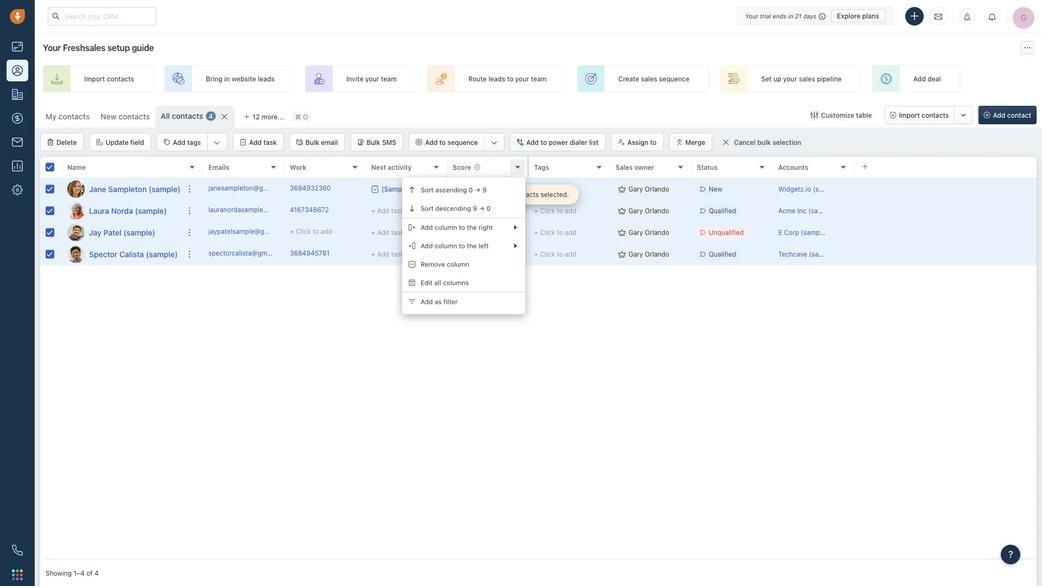 Task type: vqa. For each thing, say whether or not it's contained in the screenshot.
the bottom 9
yes



Task type: describe. For each thing, give the bounding box(es) containing it.
orlando for 54
[[645, 251, 669, 258]]

add for add contact
[[993, 111, 1006, 119]]

contact
[[1008, 111, 1032, 119]]

18
[[453, 227, 462, 238]]

add deal link
[[872, 65, 961, 92]]

grid containing 48
[[40, 156, 1037, 560]]

0 vertical spatial container_wx8msf4aqz5i3rn1 image
[[722, 138, 730, 146]]

all
[[434, 279, 441, 287]]

status
[[697, 163, 718, 171]]

1 orlando from the top
[[645, 185, 669, 193]]

explore plans
[[837, 12, 880, 20]]

freshworks switcher image
[[12, 570, 23, 581]]

bulk for bulk sms
[[367, 138, 380, 146]]

3684932360
[[290, 184, 331, 192]]

remove
[[421, 261, 445, 268]]

(sample) for spector calista (sample)
[[146, 250, 178, 259]]

contacts left selected.
[[512, 191, 539, 198]]

new for new contacts
[[101, 112, 117, 121]]

add for add as filter
[[421, 298, 433, 306]]

deal
[[928, 75, 941, 82]]

explore plans link
[[831, 10, 886, 23]]

+ add task for 41
[[371, 207, 404, 215]]

phone image
[[12, 545, 23, 556]]

route leads to your team
[[469, 75, 547, 82]]

press space to deselect this row. row containing 41
[[203, 200, 1037, 222]]

bulk sms
[[367, 138, 396, 146]]

add for 54
[[565, 251, 577, 258]]

cell for 54
[[855, 244, 1037, 265]]

jay
[[89, 228, 101, 237]]

9 inside sort descending 9 → 0 "menu item"
[[473, 205, 477, 212]]

o
[[303, 113, 308, 120]]

techcave (sample)
[[779, 251, 836, 258]]

set up your sales pipeline link
[[720, 65, 862, 92]]

score
[[453, 163, 471, 171]]

your trial ends in 21 days
[[746, 12, 817, 20]]

(sample) for jane sampleton (sample)
[[149, 185, 180, 194]]

calista
[[119, 250, 144, 259]]

bulk sms button
[[350, 133, 403, 151]]

click for 41
[[540, 207, 555, 215]]

4167348672 link
[[290, 205, 329, 217]]

→ for 9
[[479, 205, 485, 212]]

cancel bulk selection
[[734, 139, 801, 146]]

1 cell from the top
[[855, 179, 1037, 200]]

import for the import contacts link
[[84, 75, 105, 82]]

create
[[619, 75, 639, 82]]

selection
[[773, 139, 801, 146]]

the for right
[[467, 224, 477, 231]]

add for 18
[[565, 229, 577, 236]]

jaypatelsample@gmail.com + click to add
[[208, 228, 332, 235]]

all contacts 4
[[161, 112, 213, 121]]

create sales sequence link
[[577, 65, 709, 92]]

add column to the right
[[421, 224, 493, 231]]

bring
[[206, 75, 223, 82]]

1 sales from the left
[[641, 75, 658, 82]]

jaypatelsample@gmail.com
[[208, 228, 292, 235]]

2 team from the left
[[531, 75, 547, 82]]

column for add column to the right
[[435, 224, 457, 231]]

1 vertical spatial in
[[224, 75, 230, 82]]

tags
[[534, 163, 549, 171]]

12 more... button
[[237, 109, 290, 124]]

inc
[[798, 207, 807, 215]]

bring in website leads link
[[165, 65, 294, 92]]

(sample) for laura norda (sample)
[[135, 206, 167, 215]]

all contacts link
[[161, 111, 203, 122]]

new for new
[[709, 185, 723, 193]]

filter
[[444, 298, 458, 306]]

acme inc (sample) link
[[779, 207, 836, 215]]

click for 54
[[540, 251, 555, 258]]

(sample) up acme inc (sample) link
[[813, 185, 840, 193]]

add column to the left
[[421, 242, 489, 250]]

selected.
[[541, 191, 569, 198]]

(sample) for acme inc (sample)
[[809, 207, 836, 215]]

add for add deal
[[914, 75, 926, 82]]

leads inside the 'bring in website leads' link
[[258, 75, 275, 82]]

leads inside route leads to your team link
[[489, 75, 505, 82]]

add for add column to the left
[[421, 242, 433, 250]]

41
[[453, 206, 462, 216]]

spector
[[89, 250, 117, 259]]

plans
[[863, 12, 880, 20]]

sequence for create sales sequence
[[659, 75, 690, 82]]

bulk email button
[[289, 133, 345, 151]]

import contacts group
[[885, 106, 973, 124]]

1 your from the left
[[365, 75, 379, 82]]

list
[[589, 138, 599, 146]]

customize table
[[821, 111, 872, 119]]

import contacts link
[[43, 65, 154, 92]]

lauranordasample@gmail.com
[[208, 206, 301, 214]]

route
[[469, 75, 487, 82]]

contacts right 'my'
[[58, 112, 90, 121]]

container_wx8msf4aqz5i3rn1 image inside customize table button
[[811, 111, 819, 119]]

gary for 18
[[629, 229, 643, 236]]

orlando for 18
[[645, 229, 669, 236]]

add task
[[249, 138, 277, 146]]

gary for 41
[[629, 207, 643, 215]]

spectorcalista@gmail.com 3684945781
[[208, 249, 330, 257]]

invite
[[346, 75, 364, 82]]

next activity
[[371, 163, 412, 171]]

12 more...
[[253, 113, 284, 121]]

row group containing jane sampleton (sample)
[[40, 179, 203, 266]]

0 inside "menu item"
[[487, 205, 491, 212]]

import contacts for import contacts button
[[899, 111, 949, 119]]

task inside button
[[264, 138, 277, 146]]

l image
[[67, 202, 85, 220]]

48
[[453, 184, 464, 194]]

the for left
[[467, 242, 477, 250]]

edit all columns menu item
[[402, 274, 526, 292]]

cancel
[[734, 139, 756, 146]]

s image
[[67, 246, 85, 263]]

showing 1–4 of 4
[[46, 570, 99, 577]]

21
[[795, 12, 802, 20]]

bulk email
[[306, 138, 338, 146]]

invite your team
[[346, 75, 397, 82]]

1 team from the left
[[381, 75, 397, 82]]

customize table button
[[804, 106, 879, 124]]

e corp (sample) link
[[779, 229, 828, 236]]

descending
[[436, 205, 471, 212]]

qualified for 41
[[709, 207, 736, 215]]

jane sampleton (sample) link
[[89, 184, 180, 195]]

create sales sequence
[[619, 75, 690, 82]]

acme
[[779, 207, 796, 215]]

trial
[[760, 12, 771, 20]]

sales
[[616, 163, 633, 171]]

as
[[435, 298, 442, 306]]

cell for 18
[[855, 222, 1037, 243]]

jay patel (sample)
[[89, 228, 155, 237]]

container_wx8msf4aqz5i3rn1 image for 54
[[618, 251, 626, 258]]

import for import contacts button
[[899, 111, 920, 119]]

(sample) for jay patel (sample)
[[123, 228, 155, 237]]

your for your trial ends in 21 days
[[746, 12, 759, 20]]

(sample) down e corp (sample)
[[809, 251, 836, 258]]

set
[[761, 75, 772, 82]]

update field button
[[89, 133, 151, 151]]

spector calista (sample)
[[89, 250, 178, 259]]

press space to deselect this row. row containing laura norda (sample)
[[40, 200, 203, 222]]

3684932360 link
[[290, 183, 331, 195]]

add for add task
[[249, 138, 262, 146]]

bring in website leads
[[206, 75, 275, 82]]

my
[[46, 112, 56, 121]]

add for add tags
[[173, 138, 185, 146]]

website
[[232, 75, 256, 82]]

bulk for bulk email
[[306, 138, 319, 146]]

4167348672
[[290, 206, 329, 214]]



Task type: locate. For each thing, give the bounding box(es) containing it.
your right route
[[515, 75, 529, 82]]

0 right 48
[[469, 186, 473, 194]]

1 vertical spatial the
[[467, 242, 477, 250]]

sequence up the score at the top left
[[448, 138, 478, 146]]

2 + add task from the top
[[371, 229, 404, 236]]

(sample) right corp
[[801, 229, 828, 236]]

row group
[[40, 179, 203, 266], [203, 179, 1037, 266]]

angle down image
[[214, 137, 220, 148]]

9 right 48
[[483, 186, 487, 194]]

1 horizontal spatial sequence
[[659, 75, 690, 82]]

contacts down the deal
[[922, 111, 949, 119]]

1 horizontal spatial your
[[515, 75, 529, 82]]

1 horizontal spatial your
[[746, 12, 759, 20]]

guide
[[132, 43, 154, 53]]

1 vertical spatial column
[[435, 242, 457, 250]]

1 horizontal spatial 0
[[487, 205, 491, 212]]

sort for sort descending 9 → 0
[[421, 205, 434, 212]]

j image
[[67, 224, 85, 241]]

0 horizontal spatial import
[[84, 75, 105, 82]]

0 vertical spatial column
[[435, 224, 457, 231]]

add as filter
[[421, 298, 458, 306]]

4 inside all contacts 4
[[209, 112, 213, 120]]

9 inside sort ascending 0 → 9 menu item
[[483, 186, 487, 194]]

+ click to add for 18
[[534, 229, 577, 236]]

2 cell from the top
[[855, 200, 1037, 222]]

4 right all contacts link
[[209, 112, 213, 120]]

0 horizontal spatial sequence
[[448, 138, 478, 146]]

ascending
[[436, 186, 467, 194]]

import contacts
[[84, 75, 134, 82], [899, 111, 949, 119]]

update
[[106, 138, 129, 146]]

0 horizontal spatial sales
[[641, 75, 658, 82]]

sales
[[641, 75, 658, 82], [799, 75, 815, 82]]

2 vertical spatial column
[[447, 261, 469, 268]]

add task button
[[233, 133, 284, 151]]

3684945781 link
[[290, 249, 330, 260]]

0 horizontal spatial your
[[43, 43, 61, 53]]

contacts up field
[[119, 112, 150, 121]]

email image
[[935, 12, 943, 21]]

3 + click to add from the top
[[534, 229, 577, 236]]

task for 18
[[391, 229, 404, 236]]

add for add to power dialer list
[[526, 138, 539, 146]]

remove column menu item
[[402, 255, 526, 274]]

your left freshsales
[[43, 43, 61, 53]]

click for 18
[[540, 229, 555, 236]]

import inside button
[[899, 111, 920, 119]]

email
[[321, 138, 338, 146]]

to inside group
[[439, 138, 446, 146]]

add to power dialer list
[[526, 138, 599, 146]]

the left left
[[467, 242, 477, 250]]

left
[[479, 242, 489, 250]]

(sample) up spector calista (sample)
[[123, 228, 155, 237]]

gary orlando for 41
[[629, 207, 669, 215]]

2 horizontal spatial 4
[[506, 191, 511, 198]]

delete
[[56, 138, 77, 146]]

4 contacts selected.
[[506, 191, 569, 198]]

3 cell from the top
[[855, 222, 1037, 243]]

column down 18
[[435, 242, 457, 250]]

2 orlando from the top
[[645, 207, 669, 215]]

0 vertical spatial sequence
[[659, 75, 690, 82]]

add to sequence group
[[409, 133, 505, 151]]

owner
[[635, 163, 654, 171]]

2 + click to add from the top
[[534, 207, 577, 215]]

0 vertical spatial 4
[[209, 112, 213, 120]]

4 left selected.
[[506, 191, 511, 198]]

0 horizontal spatial your
[[365, 75, 379, 82]]

1 row group from the left
[[40, 179, 203, 266]]

0 vertical spatial sort
[[421, 186, 434, 194]]

container_wx8msf4aqz5i3rn1 image
[[722, 138, 730, 146], [618, 207, 626, 215], [618, 251, 626, 258]]

bulk inside button
[[367, 138, 380, 146]]

import
[[84, 75, 105, 82], [899, 111, 920, 119]]

1 vertical spatial container_wx8msf4aqz5i3rn1 image
[[618, 207, 626, 215]]

the left the right
[[467, 224, 477, 231]]

1 leads from the left
[[258, 75, 275, 82]]

lauranordasample@gmail.com link
[[208, 205, 301, 217]]

your right up
[[783, 75, 797, 82]]

1 gary orlando from the top
[[629, 185, 669, 193]]

0 inside menu item
[[469, 186, 473, 194]]

0 vertical spatial 9
[[483, 186, 487, 194]]

add tags group
[[157, 133, 228, 151]]

in
[[789, 12, 794, 20], [224, 75, 230, 82]]

name row
[[40, 157, 203, 179]]

sort
[[421, 186, 434, 194], [421, 205, 434, 212]]

+ add task for 54
[[371, 251, 404, 258]]

assign to button
[[611, 133, 664, 151]]

press space to deselect this row. row containing jay patel (sample)
[[40, 222, 203, 244]]

0 horizontal spatial in
[[224, 75, 230, 82]]

new down status
[[709, 185, 723, 193]]

contacts right all
[[172, 112, 203, 121]]

→ up the right
[[479, 205, 485, 212]]

1 horizontal spatial bulk
[[367, 138, 380, 146]]

+ click to add for 54
[[534, 251, 577, 258]]

2 bulk from the left
[[367, 138, 380, 146]]

sort inside "menu item"
[[421, 205, 434, 212]]

1 horizontal spatial leads
[[489, 75, 505, 82]]

1 horizontal spatial 4
[[209, 112, 213, 120]]

add contact
[[993, 111, 1032, 119]]

+ click to add for 41
[[534, 207, 577, 215]]

new inside press space to deselect this row. 'row'
[[709, 185, 723, 193]]

2 horizontal spatial your
[[783, 75, 797, 82]]

1 horizontal spatial 9
[[483, 186, 487, 194]]

2 sales from the left
[[799, 75, 815, 82]]

import down add deal link
[[899, 111, 920, 119]]

3 gary orlando from the top
[[629, 229, 669, 236]]

sort descending 9 → 0
[[421, 205, 491, 212]]

leads right website
[[258, 75, 275, 82]]

add for add to sequence
[[425, 138, 438, 146]]

import down your freshsales setup guide in the left of the page
[[84, 75, 105, 82]]

task
[[264, 138, 277, 146], [391, 207, 404, 215], [391, 229, 404, 236], [391, 251, 404, 258]]

press space to deselect this row. row containing 18
[[203, 222, 1037, 244]]

in right bring
[[224, 75, 230, 82]]

4 cell from the top
[[855, 244, 1037, 265]]

container_wx8msf4aqz5i3rn1 image
[[811, 111, 819, 119], [371, 185, 379, 193], [618, 185, 626, 193], [618, 229, 626, 236]]

add inside button
[[249, 138, 262, 146]]

1 vertical spatial new
[[709, 185, 723, 193]]

assign to
[[628, 138, 657, 146]]

delete button
[[40, 133, 84, 151]]

setup
[[107, 43, 130, 53]]

4 gary from the top
[[629, 251, 643, 258]]

sms
[[382, 138, 396, 146]]

add to power dialer list button
[[510, 133, 606, 151]]

right
[[479, 224, 493, 231]]

1 vertical spatial sort
[[421, 205, 434, 212]]

days
[[804, 12, 817, 20]]

invite your team link
[[305, 65, 416, 92]]

(sample) right calista at the left of the page
[[146, 250, 178, 259]]

+ add task for 18
[[371, 229, 404, 236]]

0 horizontal spatial new
[[101, 112, 117, 121]]

sort descending 9 → 0 menu item
[[402, 199, 526, 218]]

janesampleton@gmail.com
[[208, 184, 291, 192]]

sort left descending at the top left of page
[[421, 205, 434, 212]]

0 vertical spatial in
[[789, 12, 794, 20]]

column
[[435, 224, 457, 231], [435, 242, 457, 250], [447, 261, 469, 268]]

→ right 48
[[475, 186, 481, 194]]

3 + add task from the top
[[371, 251, 404, 258]]

widgetz.io (sample) link
[[779, 185, 840, 193]]

1 + click to add from the top
[[534, 185, 577, 193]]

0
[[469, 186, 473, 194], [487, 205, 491, 212]]

sort left ascending
[[421, 186, 434, 194]]

0 vertical spatial your
[[746, 12, 759, 20]]

sequence for add to sequence
[[448, 138, 478, 146]]

set up your sales pipeline
[[761, 75, 842, 82]]

0 vertical spatial 0
[[469, 186, 473, 194]]

1 the from the top
[[467, 224, 477, 231]]

0 vertical spatial the
[[467, 224, 477, 231]]

sort ascending 0 → 9 menu item
[[402, 181, 526, 199]]

tags
[[187, 138, 201, 146]]

qualified up unqualified
[[709, 207, 736, 215]]

1 bulk from the left
[[306, 138, 319, 146]]

→
[[475, 186, 481, 194], [479, 205, 485, 212]]

sort for sort ascending 0 → 9
[[421, 186, 434, 194]]

1 vertical spatial 0
[[487, 205, 491, 212]]

2 vertical spatial 4
[[94, 570, 99, 577]]

add to sequence
[[425, 138, 478, 146]]

2 the from the top
[[467, 242, 477, 250]]

2 row group from the left
[[203, 179, 1037, 266]]

2 qualified from the top
[[709, 251, 736, 258]]

1 horizontal spatial sales
[[799, 75, 815, 82]]

qualified for 54
[[709, 251, 736, 258]]

cell
[[855, 179, 1037, 200], [855, 200, 1037, 222], [855, 222, 1037, 243], [855, 244, 1037, 265]]

1 horizontal spatial team
[[531, 75, 547, 82]]

⌘ o
[[295, 113, 308, 120]]

1 + add task from the top
[[371, 207, 404, 215]]

your right the invite
[[365, 75, 379, 82]]

laura
[[89, 206, 109, 215]]

add as filter menu item
[[402, 293, 526, 311]]

update field
[[106, 138, 144, 146]]

4 right of
[[94, 570, 99, 577]]

add for 41
[[565, 207, 577, 215]]

gary for 54
[[629, 251, 643, 258]]

column for add column to the left
[[435, 242, 457, 250]]

2 sort from the top
[[421, 205, 434, 212]]

norda
[[111, 206, 133, 215]]

0 horizontal spatial leads
[[258, 75, 275, 82]]

2 gary orlando from the top
[[629, 207, 669, 215]]

sort inside menu item
[[421, 186, 434, 194]]

1 vertical spatial →
[[479, 205, 485, 212]]

→ for 0
[[475, 186, 481, 194]]

press space to deselect this row. row containing jane sampleton (sample)
[[40, 179, 203, 200]]

Search your CRM... text field
[[48, 7, 156, 26]]

janesampleton@gmail.com 3684932360
[[208, 184, 331, 192]]

(sample) down jane sampleton (sample) link
[[135, 206, 167, 215]]

widgetz.io (sample)
[[779, 185, 840, 193]]

contacts inside the import contacts link
[[107, 75, 134, 82]]

sales right create
[[641, 75, 658, 82]]

cell for 41
[[855, 200, 1037, 222]]

→ inside "menu item"
[[479, 205, 485, 212]]

your for your freshsales setup guide
[[43, 43, 61, 53]]

press space to deselect this row. row containing 54
[[203, 244, 1037, 266]]

your
[[365, 75, 379, 82], [515, 75, 529, 82], [783, 75, 797, 82]]

techcave
[[779, 251, 808, 258]]

qualified down unqualified
[[709, 251, 736, 258]]

3 your from the left
[[783, 75, 797, 82]]

0 vertical spatial + add task
[[371, 207, 404, 215]]

1 vertical spatial import
[[899, 111, 920, 119]]

explore
[[837, 12, 861, 20]]

my contacts button
[[40, 106, 95, 128], [46, 112, 90, 121]]

⌘
[[295, 113, 301, 120]]

9 right 41
[[473, 205, 477, 212]]

3 orlando from the top
[[645, 229, 669, 236]]

press space to deselect this row. row containing spector calista (sample)
[[40, 244, 203, 266]]

(sample) right inc
[[809, 207, 836, 215]]

orlando for 41
[[645, 207, 669, 215]]

0 horizontal spatial team
[[381, 75, 397, 82]]

column for remove column
[[447, 261, 469, 268]]

menu
[[402, 178, 526, 314]]

1 vertical spatial 4
[[506, 191, 511, 198]]

0 vertical spatial new
[[101, 112, 117, 121]]

1 vertical spatial qualified
[[709, 251, 736, 258]]

add
[[565, 185, 577, 193], [565, 207, 577, 215], [321, 228, 332, 235], [565, 229, 577, 236], [565, 251, 577, 258]]

sequence right create
[[659, 75, 690, 82]]

2 your from the left
[[515, 75, 529, 82]]

pipeline
[[817, 75, 842, 82]]

add deal
[[914, 75, 941, 82]]

add inside menu item
[[421, 298, 433, 306]]

2 vertical spatial + add task
[[371, 251, 404, 258]]

column inside menu item
[[447, 261, 469, 268]]

up
[[774, 75, 782, 82]]

name column header
[[62, 157, 203, 179]]

bulk left email
[[306, 138, 319, 146]]

showing
[[46, 570, 72, 577]]

sales left pipeline
[[799, 75, 815, 82]]

import contacts for the import contacts link
[[84, 75, 134, 82]]

import contacts down "setup"
[[84, 75, 134, 82]]

angle down image
[[491, 137, 498, 148]]

1 gary from the top
[[629, 185, 643, 193]]

menu containing sort ascending 0 → 9
[[402, 178, 526, 314]]

4 + click to add from the top
[[534, 251, 577, 258]]

2 gary from the top
[[629, 207, 643, 215]]

column down 54
[[447, 261, 469, 268]]

import contacts down add deal on the right top of the page
[[899, 111, 949, 119]]

task for 41
[[391, 207, 404, 215]]

jane sampleton (sample)
[[89, 185, 180, 194]]

press space to deselect this row. row
[[40, 179, 203, 200], [203, 179, 1037, 200], [40, 200, 203, 222], [203, 200, 1037, 222], [40, 222, 203, 244], [203, 222, 1037, 244], [40, 244, 203, 266], [203, 244, 1037, 266]]

column down 41
[[435, 224, 457, 231]]

3684945781
[[290, 249, 330, 257]]

power
[[549, 138, 568, 146]]

in left "21"
[[789, 12, 794, 20]]

1 horizontal spatial import contacts
[[899, 111, 949, 119]]

jaypatelsample@gmail.com link
[[208, 227, 292, 238]]

0 horizontal spatial 9
[[473, 205, 477, 212]]

1 vertical spatial sequence
[[448, 138, 478, 146]]

bulk inside button
[[306, 138, 319, 146]]

0 horizontal spatial 4
[[94, 570, 99, 577]]

route leads to your team link
[[427, 65, 566, 92]]

press space to deselect this row. row containing 48
[[203, 179, 1037, 200]]

your freshsales setup guide
[[43, 43, 154, 53]]

phone element
[[7, 540, 28, 561]]

new up update
[[101, 112, 117, 121]]

leads right route
[[489, 75, 505, 82]]

(sample) for e corp (sample)
[[801, 229, 828, 236]]

container_wx8msf4aqz5i3rn1 image for 41
[[618, 207, 626, 215]]

bulk left sms
[[367, 138, 380, 146]]

1 vertical spatial 9
[[473, 205, 477, 212]]

→ inside menu item
[[475, 186, 481, 194]]

4 inside grid
[[506, 191, 511, 198]]

sort ascending 0 → 9
[[421, 186, 487, 194]]

2 vertical spatial container_wx8msf4aqz5i3rn1 image
[[618, 251, 626, 258]]

4 orlando from the top
[[645, 251, 669, 258]]

1 qualified from the top
[[709, 207, 736, 215]]

activity
[[388, 163, 412, 171]]

sequence inside button
[[448, 138, 478, 146]]

acme inc (sample)
[[779, 207, 836, 215]]

1 sort from the top
[[421, 186, 434, 194]]

jay patel (sample) link
[[89, 227, 155, 238]]

gary orlando for 18
[[629, 229, 669, 236]]

0 horizontal spatial bulk
[[306, 138, 319, 146]]

merge button
[[669, 133, 713, 151]]

0 horizontal spatial 0
[[469, 186, 473, 194]]

0 horizontal spatial import contacts
[[84, 75, 134, 82]]

patel
[[103, 228, 121, 237]]

1 vertical spatial import contacts
[[899, 111, 949, 119]]

grid
[[40, 156, 1037, 560]]

54
[[453, 249, 464, 259]]

dialer
[[570, 138, 588, 146]]

next
[[371, 163, 386, 171]]

1 horizontal spatial in
[[789, 12, 794, 20]]

1 horizontal spatial import
[[899, 111, 920, 119]]

gary orlando for 54
[[629, 251, 669, 258]]

0 vertical spatial import contacts
[[84, 75, 134, 82]]

row group containing 48
[[203, 179, 1037, 266]]

add tags
[[173, 138, 201, 146]]

2 leads from the left
[[489, 75, 505, 82]]

add contact button
[[979, 106, 1037, 124]]

3 gary from the top
[[629, 229, 643, 236]]

sequence
[[659, 75, 690, 82], [448, 138, 478, 146]]

1 vertical spatial your
[[43, 43, 61, 53]]

contacts inside import contacts button
[[922, 111, 949, 119]]

0 vertical spatial →
[[475, 186, 481, 194]]

task for 54
[[391, 251, 404, 258]]

add for add column to the right
[[421, 224, 433, 231]]

j image
[[67, 181, 85, 198]]

import contacts inside button
[[899, 111, 949, 119]]

0 up the right
[[487, 205, 491, 212]]

4 gary orlando from the top
[[629, 251, 669, 258]]

spectorcalista@gmail.com
[[208, 249, 289, 257]]

1 vertical spatial + add task
[[371, 229, 404, 236]]

freshsales
[[63, 43, 105, 53]]

0 vertical spatial import
[[84, 75, 105, 82]]

contacts down "setup"
[[107, 75, 134, 82]]

1 horizontal spatial new
[[709, 185, 723, 193]]

0 vertical spatial qualified
[[709, 207, 736, 215]]

(sample) right sampleton on the left top
[[149, 185, 180, 194]]

your left trial
[[746, 12, 759, 20]]



